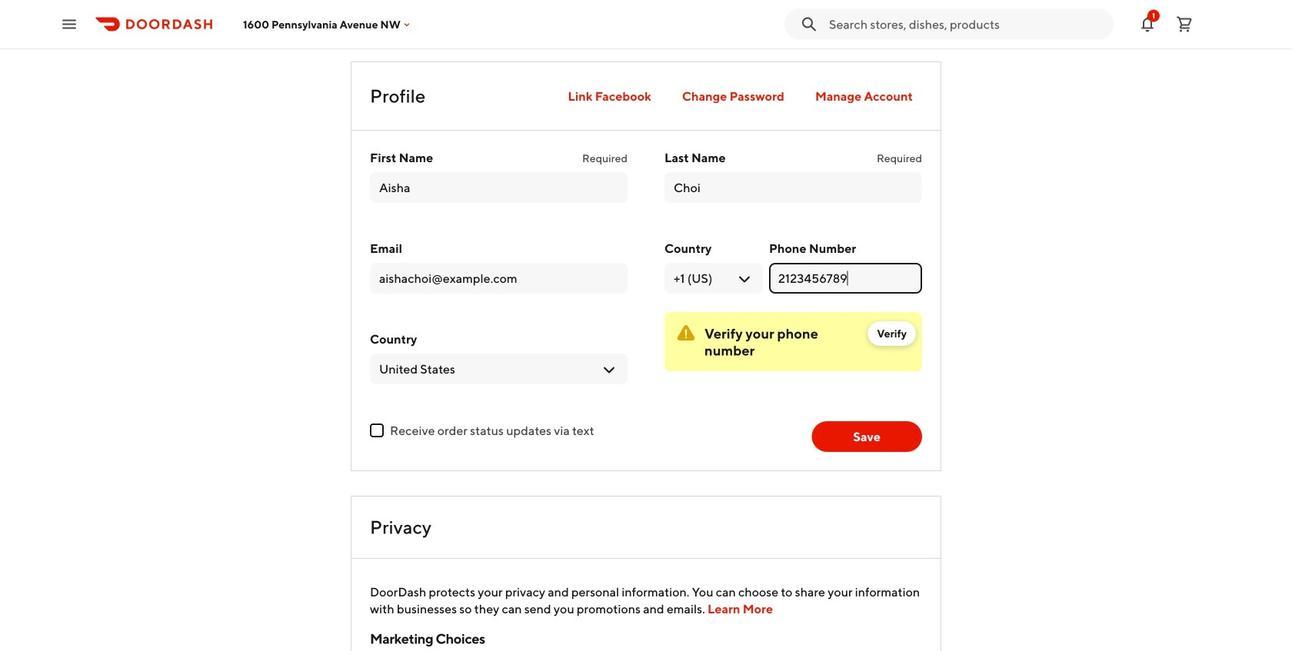Task type: locate. For each thing, give the bounding box(es) containing it.
status
[[665, 312, 922, 372]]

None text field
[[674, 179, 913, 196]]

None text field
[[379, 179, 618, 196]]

notification bell image
[[1138, 15, 1157, 33]]

open menu image
[[60, 15, 78, 33]]

None email field
[[379, 270, 618, 287]]

Store search: begin typing to search for stores available on DoorDash text field
[[829, 16, 1105, 33]]

None checkbox
[[370, 424, 384, 438]]

None telephone field
[[778, 270, 913, 287]]



Task type: vqa. For each thing, say whether or not it's contained in the screenshot.
the add related to 4.8
no



Task type: describe. For each thing, give the bounding box(es) containing it.
0 items, open order cart image
[[1175, 15, 1194, 33]]



